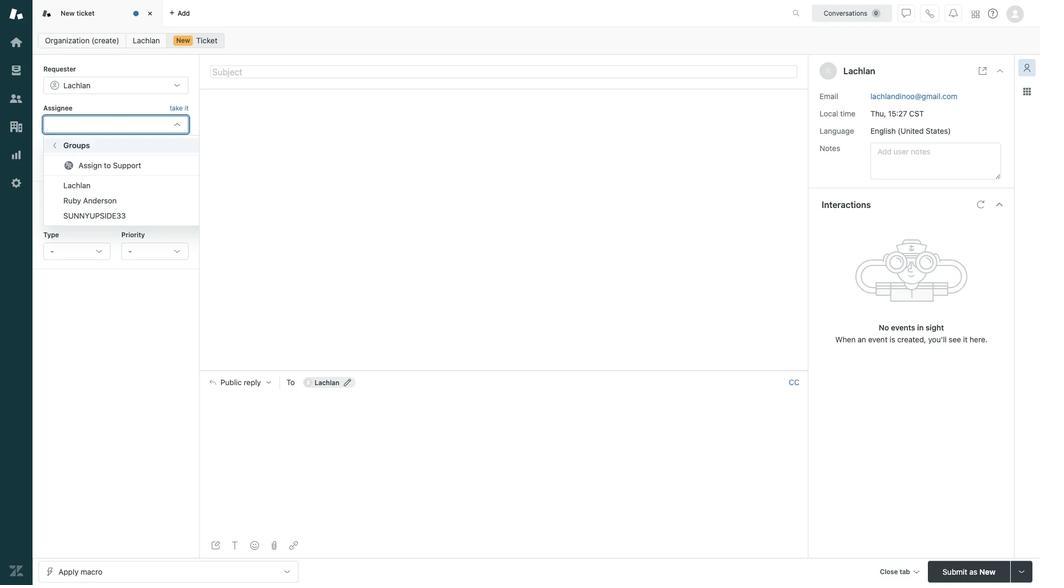 Task type: vqa. For each thing, say whether or not it's contained in the screenshot.
the right - popup button
yes



Task type: describe. For each thing, give the bounding box(es) containing it.
created,
[[898, 335, 927, 344]]

ruby
[[63, 196, 81, 205]]

zendesk products image
[[972, 11, 980, 18]]

lachlan right lachlandinoo@gmail.com icon
[[315, 379, 340, 386]]

new for new ticket
[[61, 9, 75, 17]]

an
[[858, 335, 867, 344]]

no events in sight when an event is created, you'll see it here.
[[836, 323, 988, 344]]

user image
[[825, 68, 832, 74]]

add button
[[163, 0, 196, 27]]

support
[[113, 161, 141, 170]]

customer context image
[[1023, 63, 1032, 72]]

reply
[[244, 378, 261, 387]]

notifications image
[[949, 9, 958, 18]]

tabs tab list
[[33, 0, 781, 27]]

close tab button
[[875, 561, 924, 584]]

displays possible ticket submission types image
[[1018, 568, 1026, 576]]

thu,
[[871, 109, 887, 118]]

event
[[869, 335, 888, 344]]

here.
[[970, 335, 988, 344]]

lachlan inside 'requester' element
[[63, 81, 91, 90]]

you'll
[[929, 335, 947, 344]]

apply
[[59, 567, 79, 576]]

assignee element
[[43, 116, 189, 133]]

thu, 15:27 cst
[[871, 109, 924, 118]]

email
[[820, 92, 839, 101]]

conversations
[[824, 9, 868, 17]]

close image inside new ticket tab
[[145, 8, 156, 19]]

priority
[[121, 231, 145, 239]]

- for priority
[[128, 247, 132, 256]]

groups
[[63, 141, 90, 150]]

draft mode image
[[211, 541, 220, 550]]

admin image
[[9, 176, 23, 190]]

Add user notes text field
[[871, 143, 1001, 180]]

to
[[287, 378, 295, 387]]

(create)
[[92, 36, 119, 45]]

get help image
[[988, 9, 998, 18]]

organization (create)
[[45, 36, 119, 45]]

it inside no events in sight when an event is created, you'll see it here.
[[964, 335, 968, 344]]

submit
[[943, 567, 968, 576]]

main element
[[0, 0, 33, 585]]

english
[[871, 126, 896, 135]]

when
[[836, 335, 856, 344]]

- for type
[[50, 247, 54, 256]]

ticket
[[76, 9, 95, 17]]

events
[[891, 323, 916, 332]]

- button for priority
[[121, 243, 189, 260]]

close
[[880, 568, 898, 576]]

take it
[[170, 104, 189, 112]]

assign to support
[[79, 161, 141, 170]]

requester
[[43, 65, 76, 73]]

ticket
[[196, 36, 218, 45]]

take it button
[[170, 103, 189, 114]]

requester element
[[43, 77, 189, 94]]

- button for type
[[43, 243, 111, 260]]

tab
[[900, 568, 910, 576]]

lachlandinoo@gmail.com
[[871, 92, 958, 101]]

groups option
[[44, 138, 246, 153]]

views image
[[9, 63, 23, 77]]

sunnyupside33
[[63, 211, 126, 220]]

is
[[890, 335, 896, 344]]

minimize composer image
[[500, 366, 508, 375]]

lachlan inside "link"
[[133, 36, 160, 45]]

anderson
[[83, 196, 117, 205]]

language
[[820, 126, 854, 135]]



Task type: locate. For each thing, give the bounding box(es) containing it.
2 - button from the left
[[121, 243, 189, 260]]

public reply button
[[200, 371, 280, 394]]

cc button
[[789, 378, 800, 387]]

edit user image
[[344, 379, 351, 386]]

public reply
[[221, 378, 261, 387]]

lachlan
[[133, 36, 160, 45], [844, 66, 876, 76], [63, 81, 91, 90], [63, 181, 91, 190], [315, 379, 340, 386]]

view more details image
[[979, 67, 987, 75]]

- down priority
[[128, 247, 132, 256]]

local time
[[820, 109, 856, 118]]

follow button
[[170, 145, 189, 154]]

time
[[841, 109, 856, 118]]

2 - from the left
[[128, 247, 132, 256]]

1 horizontal spatial -
[[128, 247, 132, 256]]

lachlan right user icon
[[844, 66, 876, 76]]

new for new
[[176, 37, 190, 44]]

0 horizontal spatial close image
[[145, 8, 156, 19]]

lachlan inside assignee list box
[[63, 181, 91, 190]]

assign to support option
[[44, 158, 246, 173]]

0 horizontal spatial new
[[61, 9, 75, 17]]

assign
[[79, 161, 102, 170]]

submit as new
[[943, 567, 996, 576]]

customers image
[[9, 92, 23, 106]]

1 horizontal spatial - button
[[121, 243, 189, 260]]

states)
[[926, 126, 951, 135]]

apps image
[[1023, 87, 1032, 96]]

macro
[[81, 567, 102, 576]]

- button down priority
[[121, 243, 189, 260]]

cc
[[789, 378, 800, 387]]

- down type
[[50, 247, 54, 256]]

- button down type
[[43, 243, 111, 260]]

zendesk image
[[9, 564, 23, 578]]

ruby anderson
[[63, 196, 117, 205]]

to
[[104, 161, 111, 170]]

apply macro
[[59, 567, 102, 576]]

organization (create) button
[[38, 33, 126, 48]]

new inside new ticket tab
[[61, 9, 75, 17]]

1 horizontal spatial new
[[176, 37, 190, 44]]

see
[[949, 335, 962, 344]]

english (united states)
[[871, 126, 951, 135]]

add attachment image
[[270, 541, 279, 550]]

new left ticket
[[176, 37, 190, 44]]

insert emojis image
[[250, 541, 259, 550]]

lachlan down requester at the left top of the page
[[63, 81, 91, 90]]

add link (cmd k) image
[[289, 541, 298, 550]]

1 vertical spatial it
[[964, 335, 968, 344]]

2 vertical spatial new
[[980, 567, 996, 576]]

cst
[[910, 109, 924, 118]]

reporting image
[[9, 148, 23, 162]]

conversations button
[[812, 5, 893, 22]]

add
[[178, 9, 190, 17]]

it inside take it button
[[185, 104, 189, 112]]

0 horizontal spatial -
[[50, 247, 54, 256]]

new left "ticket"
[[61, 9, 75, 17]]

2 horizontal spatial new
[[980, 567, 996, 576]]

0 vertical spatial it
[[185, 104, 189, 112]]

it right take
[[185, 104, 189, 112]]

0 vertical spatial new
[[61, 9, 75, 17]]

format text image
[[231, 541, 240, 550]]

1 horizontal spatial it
[[964, 335, 968, 344]]

secondary element
[[33, 30, 1040, 51]]

new ticket tab
[[33, 0, 163, 27]]

1 vertical spatial close image
[[996, 67, 1005, 75]]

as
[[970, 567, 978, 576]]

new inside secondary element
[[176, 37, 190, 44]]

lachlan link
[[126, 33, 167, 48]]

1 vertical spatial new
[[176, 37, 190, 44]]

sight
[[926, 323, 944, 332]]

take
[[170, 104, 183, 112]]

Subject field
[[210, 65, 798, 78]]

lachlan up ruby
[[63, 181, 91, 190]]

assignee list box
[[43, 135, 247, 226]]

type
[[43, 231, 59, 239]]

zendesk support image
[[9, 7, 23, 21]]

no
[[879, 323, 889, 332]]

close tab
[[880, 568, 910, 576]]

1 horizontal spatial close image
[[996, 67, 1005, 75]]

- button
[[43, 243, 111, 260], [121, 243, 189, 260]]

0 horizontal spatial it
[[185, 104, 189, 112]]

organizations image
[[9, 120, 23, 134]]

user image
[[826, 68, 831, 74]]

in
[[918, 323, 924, 332]]

15:27
[[889, 109, 908, 118]]

get started image
[[9, 35, 23, 49]]

0 horizontal spatial - button
[[43, 243, 111, 260]]

button displays agent's chat status as invisible. image
[[902, 9, 911, 18]]

-
[[50, 247, 54, 256], [128, 247, 132, 256]]

0 vertical spatial close image
[[145, 8, 156, 19]]

assignee
[[43, 104, 73, 112]]

close image right view more details image
[[996, 67, 1005, 75]]

public
[[221, 378, 242, 387]]

interactions
[[822, 199, 871, 210]]

organization
[[45, 36, 90, 45]]

close image up lachlan "link"
[[145, 8, 156, 19]]

new ticket
[[61, 9, 95, 17]]

notes
[[820, 144, 841, 153]]

close image
[[145, 8, 156, 19], [996, 67, 1005, 75]]

1 - button from the left
[[43, 243, 111, 260]]

lachlandinoo@gmail.com image
[[304, 378, 313, 387]]

follow
[[170, 146, 189, 153]]

it
[[185, 104, 189, 112], [964, 335, 968, 344]]

lachlan right the (create)
[[133, 36, 160, 45]]

local
[[820, 109, 838, 118]]

(united
[[898, 126, 924, 135]]

it right see
[[964, 335, 968, 344]]

new right as
[[980, 567, 996, 576]]

new
[[61, 9, 75, 17], [176, 37, 190, 44], [980, 567, 996, 576]]

1 - from the left
[[50, 247, 54, 256]]



